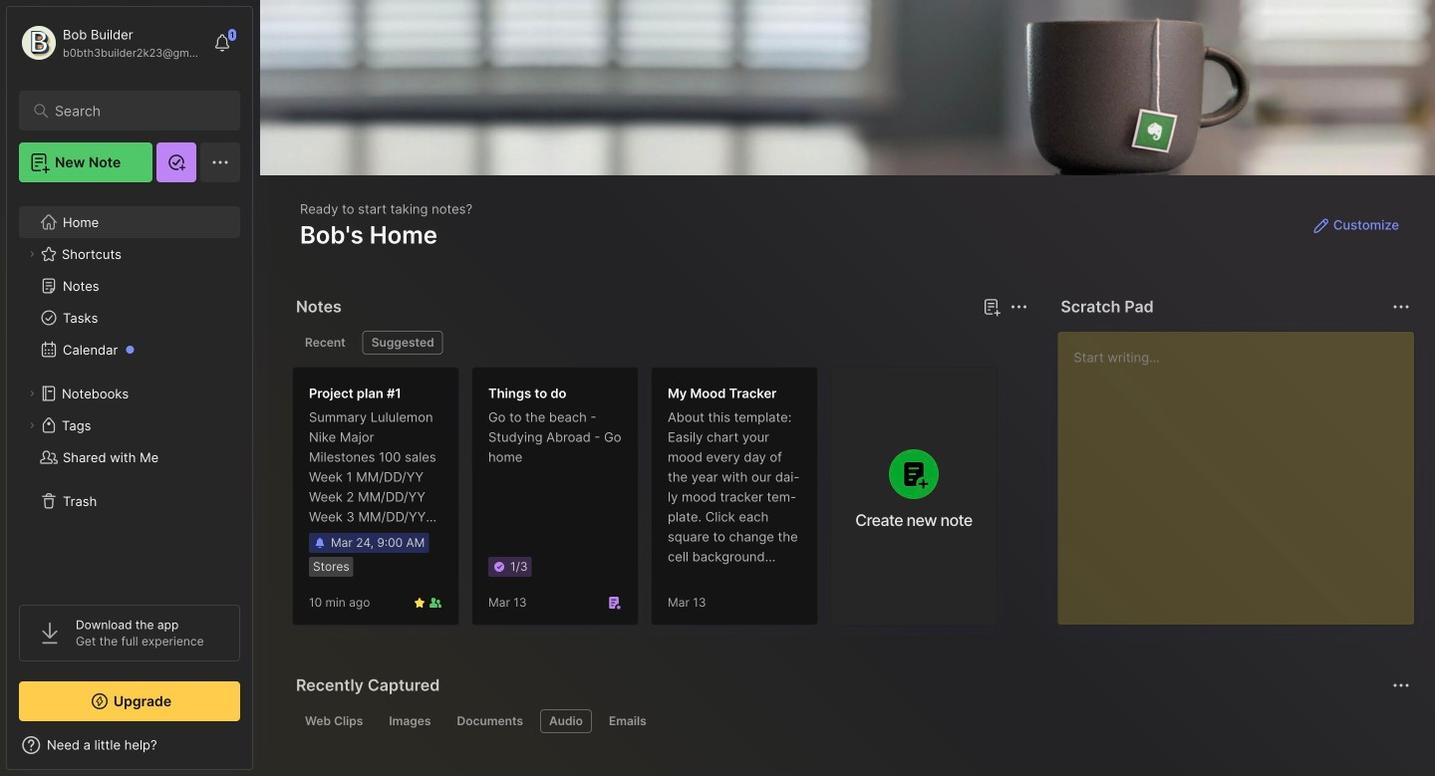 Task type: locate. For each thing, give the bounding box(es) containing it.
2 tab list from the top
[[296, 710, 1407, 734]]

tab list
[[296, 331, 1025, 355], [296, 710, 1407, 734]]

1 horizontal spatial more actions field
[[1388, 293, 1415, 321]]

More actions field
[[1005, 293, 1033, 321], [1388, 293, 1415, 321]]

row group
[[292, 367, 1010, 638]]

click to collapse image
[[252, 740, 267, 764]]

tree
[[7, 194, 252, 587]]

expand tags image
[[26, 420, 38, 432]]

more actions image
[[1390, 295, 1413, 319]]

none search field inside the main element
[[55, 99, 214, 123]]

0 vertical spatial tab list
[[296, 331, 1025, 355]]

tab
[[296, 331, 355, 355], [363, 331, 443, 355], [296, 710, 372, 734], [380, 710, 440, 734], [448, 710, 532, 734], [540, 710, 592, 734], [600, 710, 656, 734]]

tree inside the main element
[[7, 194, 252, 587]]

None search field
[[55, 99, 214, 123]]

more actions image
[[1007, 295, 1031, 319]]

Start writing… text field
[[1074, 332, 1413, 609]]

0 horizontal spatial more actions field
[[1005, 293, 1033, 321]]

1 vertical spatial tab list
[[296, 710, 1407, 734]]



Task type: vqa. For each thing, say whether or not it's contained in the screenshot.
widgets to the bottom
no



Task type: describe. For each thing, give the bounding box(es) containing it.
2 more actions field from the left
[[1388, 293, 1415, 321]]

Account field
[[19, 23, 203, 63]]

main element
[[0, 0, 259, 777]]

1 tab list from the top
[[296, 331, 1025, 355]]

expand notebooks image
[[26, 388, 38, 400]]

Search text field
[[55, 102, 214, 121]]

1 more actions field from the left
[[1005, 293, 1033, 321]]

WHAT'S NEW field
[[7, 730, 252, 762]]



